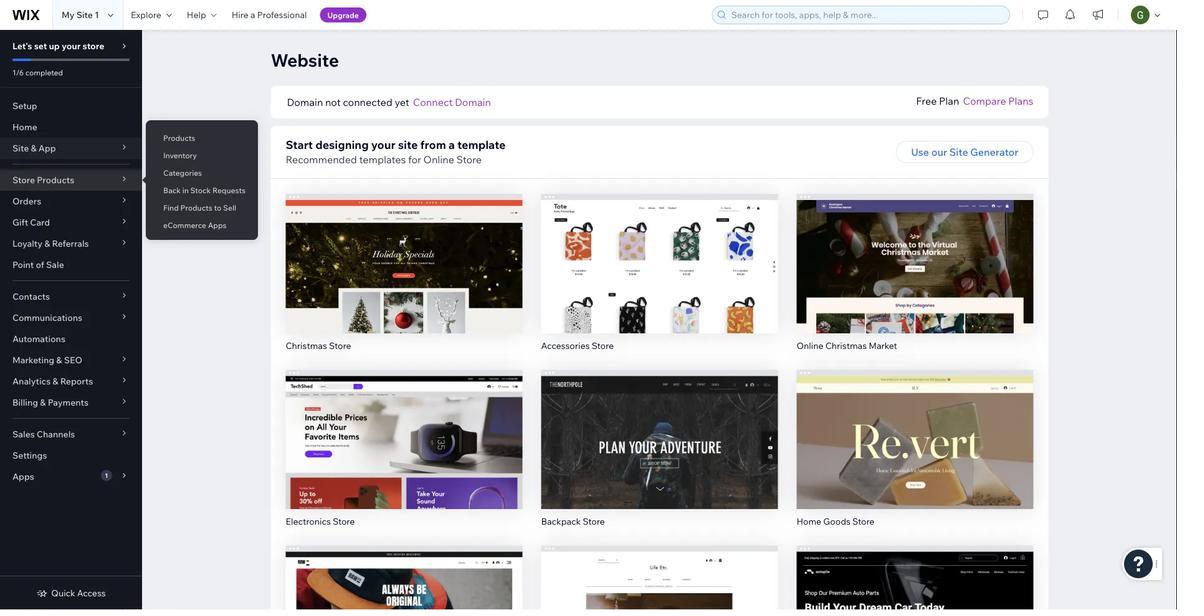 Task type: describe. For each thing, give the bounding box(es) containing it.
electronics
[[286, 516, 331, 527]]

marketing
[[12, 355, 54, 365]]

backpack
[[541, 516, 581, 527]]

sales channels
[[12, 429, 75, 440]]

& for billing
[[40, 397, 46, 408]]

edit for electronics store
[[395, 423, 414, 436]]

connect domain button
[[413, 95, 491, 110]]

inventory
[[163, 150, 197, 160]]

a inside start designing your site from a template recommended templates for online store
[[449, 137, 455, 151]]

start designing your site from a template recommended templates for online store
[[286, 137, 506, 166]]

help button
[[179, 0, 224, 30]]

view for online christmas market
[[904, 273, 927, 286]]

view for home goods store
[[904, 449, 927, 462]]

connect
[[413, 96, 453, 108]]

marketing & seo
[[12, 355, 82, 365]]

store inside start designing your site from a template recommended templates for online store
[[456, 153, 482, 166]]

electronics store
[[286, 516, 355, 527]]

gift card button
[[0, 212, 142, 233]]

online inside start designing your site from a template recommended templates for online store
[[424, 153, 454, 166]]

template
[[457, 137, 506, 151]]

products for store products
[[37, 174, 74, 185]]

1 domain from the left
[[287, 96, 323, 108]]

upgrade
[[328, 10, 359, 20]]

edit button for christmas store
[[378, 242, 430, 265]]

edit for backpack store
[[650, 423, 669, 436]]

edit button for online christmas market
[[889, 242, 941, 265]]

store products
[[12, 174, 74, 185]]

Search for tools, apps, help & more... field
[[728, 6, 1006, 24]]

completed
[[25, 68, 63, 77]]

products inside products link
[[163, 133, 195, 142]]

view for christmas store
[[393, 273, 416, 286]]

card
[[30, 217, 50, 228]]

view button for home goods store
[[889, 444, 942, 467]]

store
[[83, 41, 104, 51]]

compare plans button
[[963, 93, 1034, 108]]

1/6 completed
[[12, 68, 63, 77]]

access
[[77, 588, 106, 599]]

apps inside sidebar element
[[12, 471, 34, 482]]

& for loyalty
[[44, 238, 50, 249]]

home for home goods store
[[797, 516, 821, 527]]

site inside the use our site generator button
[[950, 146, 968, 158]]

settings
[[12, 450, 47, 461]]

reports
[[60, 376, 93, 387]]

& for analytics
[[53, 376, 58, 387]]

connected
[[343, 96, 392, 108]]

site & app button
[[0, 138, 142, 159]]

hire
[[232, 9, 249, 20]]

from
[[420, 137, 446, 151]]

quick access
[[51, 588, 106, 599]]

start
[[286, 137, 313, 151]]

inventory link
[[146, 145, 258, 166]]

contacts
[[12, 291, 50, 302]]

gift card
[[12, 217, 50, 228]]

up
[[49, 41, 60, 51]]

orders button
[[0, 191, 142, 212]]

hire a professional
[[232, 9, 307, 20]]

yet
[[395, 96, 409, 108]]

help
[[187, 9, 206, 20]]

loyalty & referrals
[[12, 238, 89, 249]]

view button for christmas store
[[378, 269, 431, 291]]

analytics
[[12, 376, 51, 387]]

sale
[[46, 259, 64, 270]]

1 horizontal spatial apps
[[208, 220, 227, 230]]

backpack store
[[541, 516, 605, 527]]

store products button
[[0, 170, 142, 191]]

app
[[38, 143, 56, 154]]

set
[[34, 41, 47, 51]]

accessories
[[541, 340, 590, 351]]

domain not connected yet connect domain
[[287, 96, 491, 108]]

explore
[[131, 9, 161, 20]]

a inside 'hire a professional' link
[[250, 9, 255, 20]]

home link
[[0, 117, 142, 138]]

site
[[398, 137, 418, 151]]

let's
[[12, 41, 32, 51]]

site & app
[[12, 143, 56, 154]]

seo
[[64, 355, 82, 365]]

designing
[[315, 137, 369, 151]]

let's set up your store
[[12, 41, 104, 51]]

free
[[916, 95, 937, 107]]

setup
[[12, 100, 37, 111]]

edit for accessories store
[[650, 247, 669, 260]]

back in stock requests
[[163, 185, 246, 195]]

recommended
[[286, 153, 357, 166]]

categories
[[163, 168, 202, 177]]

plan
[[939, 95, 959, 107]]

my site 1
[[62, 9, 99, 20]]

categories link
[[146, 162, 258, 183]]

view button for online christmas market
[[889, 269, 942, 291]]

sidebar element
[[0, 30, 142, 610]]

in
[[182, 185, 189, 195]]

point of sale link
[[0, 254, 142, 275]]

loyalty & referrals button
[[0, 233, 142, 254]]

1/6
[[12, 68, 24, 77]]

home for home
[[12, 122, 37, 132]]

0 vertical spatial 1
[[95, 9, 99, 20]]

hire a professional link
[[224, 0, 314, 30]]

payments
[[48, 397, 88, 408]]

my
[[62, 9, 74, 20]]

home goods store
[[797, 516, 875, 527]]

christmas store
[[286, 340, 351, 351]]



Task type: locate. For each thing, give the bounding box(es) containing it.
1 vertical spatial home
[[797, 516, 821, 527]]

a
[[250, 9, 255, 20], [449, 137, 455, 151]]

products inside the store products dropdown button
[[37, 174, 74, 185]]

free plan compare plans
[[916, 95, 1034, 107]]

quick access button
[[36, 588, 106, 599]]

view button for electronics store
[[378, 444, 431, 467]]

sales channels button
[[0, 424, 142, 445]]

a right from
[[449, 137, 455, 151]]

edit for christmas store
[[395, 247, 414, 260]]

0 vertical spatial products
[[163, 133, 195, 142]]

0 horizontal spatial your
[[62, 41, 81, 51]]

products up orders popup button
[[37, 174, 74, 185]]

automations link
[[0, 328, 142, 350]]

ecommerce apps
[[163, 220, 227, 230]]

loyalty
[[12, 238, 42, 249]]

1 christmas from the left
[[286, 340, 327, 351]]

orders
[[12, 196, 41, 207]]

apps
[[208, 220, 227, 230], [12, 471, 34, 482]]

2 vertical spatial products
[[180, 203, 212, 212]]

1 vertical spatial a
[[449, 137, 455, 151]]

requests
[[213, 185, 246, 195]]

1 right my
[[95, 9, 99, 20]]

find products to sell link
[[146, 197, 258, 218]]

0 vertical spatial apps
[[208, 220, 227, 230]]

1
[[95, 9, 99, 20], [105, 471, 108, 479]]

point of sale
[[12, 259, 64, 270]]

1 horizontal spatial your
[[371, 137, 395, 151]]

edit button for home goods store
[[889, 418, 941, 441]]

your inside sidebar element
[[62, 41, 81, 51]]

view button
[[378, 269, 431, 291], [889, 269, 942, 291], [378, 444, 431, 467], [633, 444, 686, 467], [889, 444, 942, 467]]

not
[[325, 96, 341, 108]]

online
[[424, 153, 454, 166], [797, 340, 824, 351]]

site right my
[[76, 9, 93, 20]]

domain
[[287, 96, 323, 108], [455, 96, 491, 108]]

products up "inventory"
[[163, 133, 195, 142]]

accessories store
[[541, 340, 614, 351]]

1 vertical spatial your
[[371, 137, 395, 151]]

0 vertical spatial a
[[250, 9, 255, 20]]

products up ecommerce apps
[[180, 203, 212, 212]]

website
[[271, 49, 339, 71]]

gift
[[12, 217, 28, 228]]

edit for online christmas market
[[906, 247, 925, 260]]

0 horizontal spatial home
[[12, 122, 37, 132]]

home down 'setup'
[[12, 122, 37, 132]]

1 horizontal spatial home
[[797, 516, 821, 527]]

goods
[[823, 516, 851, 527]]

analytics & reports button
[[0, 371, 142, 392]]

settings link
[[0, 445, 142, 466]]

products link
[[146, 127, 258, 148]]

generator
[[970, 146, 1019, 158]]

products inside find products to sell link
[[180, 203, 212, 212]]

online christmas market
[[797, 340, 897, 351]]

0 horizontal spatial domain
[[287, 96, 323, 108]]

billing
[[12, 397, 38, 408]]

your up the templates
[[371, 137, 395, 151]]

find
[[163, 203, 179, 212]]

find products to sell
[[163, 203, 236, 212]]

stock
[[190, 185, 211, 195]]

0 horizontal spatial site
[[12, 143, 29, 154]]

0 horizontal spatial apps
[[12, 471, 34, 482]]

apps down to
[[208, 220, 227, 230]]

to
[[214, 203, 221, 212]]

& left the 'reports'
[[53, 376, 58, 387]]

0 horizontal spatial 1
[[95, 9, 99, 20]]

& for site
[[31, 143, 37, 154]]

& for marketing
[[56, 355, 62, 365]]

& right billing
[[40, 397, 46, 408]]

2 horizontal spatial site
[[950, 146, 968, 158]]

1 vertical spatial apps
[[12, 471, 34, 482]]

store
[[456, 153, 482, 166], [12, 174, 35, 185], [329, 340, 351, 351], [592, 340, 614, 351], [333, 516, 355, 527], [583, 516, 605, 527], [852, 516, 875, 527]]

view for backpack store
[[648, 449, 671, 462]]

domain right connect
[[455, 96, 491, 108]]

use our site generator
[[911, 146, 1019, 158]]

analytics & reports
[[12, 376, 93, 387]]

ecommerce
[[163, 220, 206, 230]]

0 horizontal spatial online
[[424, 153, 454, 166]]

1 down settings 'link' on the left bottom of the page
[[105, 471, 108, 479]]

& right loyalty
[[44, 238, 50, 249]]

back
[[163, 185, 181, 195]]

communications
[[12, 312, 82, 323]]

your right up
[[62, 41, 81, 51]]

sales
[[12, 429, 35, 440]]

professional
[[257, 9, 307, 20]]

1 inside sidebar element
[[105, 471, 108, 479]]

edit button for accessories store
[[633, 242, 686, 265]]

automations
[[12, 333, 65, 344]]

& inside popup button
[[31, 143, 37, 154]]

site inside site & app popup button
[[12, 143, 29, 154]]

1 horizontal spatial domain
[[455, 96, 491, 108]]

of
[[36, 259, 44, 270]]

1 horizontal spatial christmas
[[826, 340, 867, 351]]

& left seo at bottom left
[[56, 355, 62, 365]]

site left app
[[12, 143, 29, 154]]

apps down settings at left bottom
[[12, 471, 34, 482]]

your inside start designing your site from a template recommended templates for online store
[[371, 137, 395, 151]]

2 christmas from the left
[[826, 340, 867, 351]]

domain left not
[[287, 96, 323, 108]]

1 horizontal spatial online
[[797, 340, 824, 351]]

a right 'hire'
[[250, 9, 255, 20]]

0 vertical spatial your
[[62, 41, 81, 51]]

templates
[[359, 153, 406, 166]]

&
[[31, 143, 37, 154], [44, 238, 50, 249], [56, 355, 62, 365], [53, 376, 58, 387], [40, 397, 46, 408]]

1 vertical spatial products
[[37, 174, 74, 185]]

0 vertical spatial home
[[12, 122, 37, 132]]

& inside dropdown button
[[44, 238, 50, 249]]

1 vertical spatial online
[[797, 340, 824, 351]]

market
[[869, 340, 897, 351]]

edit
[[395, 247, 414, 260], [650, 247, 669, 260], [906, 247, 925, 260], [395, 423, 414, 436], [650, 423, 669, 436], [906, 423, 925, 436]]

communications button
[[0, 307, 142, 328]]

our
[[931, 146, 947, 158]]

view button for backpack store
[[633, 444, 686, 467]]

1 horizontal spatial a
[[449, 137, 455, 151]]

products for find products to sell
[[180, 203, 212, 212]]

home left goods
[[797, 516, 821, 527]]

1 vertical spatial 1
[[105, 471, 108, 479]]

view for electronics store
[[393, 449, 416, 462]]

quick
[[51, 588, 75, 599]]

1 horizontal spatial 1
[[105, 471, 108, 479]]

marketing & seo button
[[0, 350, 142, 371]]

edit button for electronics store
[[378, 418, 430, 441]]

for
[[408, 153, 421, 166]]

point
[[12, 259, 34, 270]]

billing & payments
[[12, 397, 88, 408]]

2 domain from the left
[[455, 96, 491, 108]]

0 vertical spatial online
[[424, 153, 454, 166]]

plans
[[1008, 95, 1034, 107]]

0 horizontal spatial a
[[250, 9, 255, 20]]

& left app
[[31, 143, 37, 154]]

channels
[[37, 429, 75, 440]]

back in stock requests link
[[146, 179, 258, 201]]

edit button for backpack store
[[633, 418, 686, 441]]

store inside dropdown button
[[12, 174, 35, 185]]

upgrade button
[[320, 7, 366, 22]]

use our site generator button
[[896, 141, 1034, 163]]

use
[[911, 146, 929, 158]]

1 horizontal spatial site
[[76, 9, 93, 20]]

site right our
[[950, 146, 968, 158]]

sell
[[223, 203, 236, 212]]

edit for home goods store
[[906, 423, 925, 436]]

home inside sidebar element
[[12, 122, 37, 132]]

ecommerce apps link
[[146, 214, 258, 236]]

0 horizontal spatial christmas
[[286, 340, 327, 351]]



Task type: vqa. For each thing, say whether or not it's contained in the screenshot.
"ACCESSORIES STORE" on the bottom
yes



